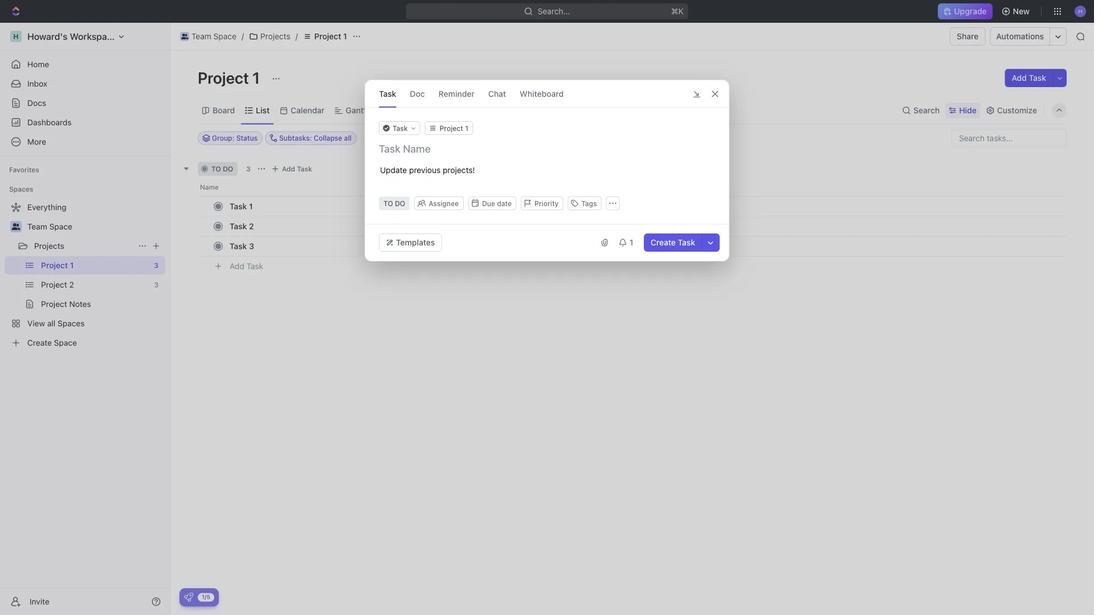 Task type: vqa. For each thing, say whether or not it's contained in the screenshot.
Reminder BUTTON
yes



Task type: locate. For each thing, give the bounding box(es) containing it.
‎task 2
[[230, 222, 254, 231]]

0 vertical spatial projects link
[[246, 30, 293, 43]]

sidebar navigation
[[0, 23, 170, 616]]

1 vertical spatial projects link
[[34, 237, 133, 255]]

3 down 2
[[249, 242, 254, 251]]

task 3
[[230, 242, 254, 251]]

⌘k
[[671, 7, 684, 16]]

1 button
[[614, 234, 639, 252]]

task down table
[[393, 124, 408, 132]]

1 horizontal spatial team space
[[192, 32, 236, 41]]

0 horizontal spatial to do
[[211, 165, 233, 173]]

projects!
[[443, 166, 475, 175]]

2 / from the left
[[296, 32, 298, 41]]

1 vertical spatial projects
[[34, 241, 64, 251]]

0 horizontal spatial project 1
[[198, 68, 264, 87]]

search...
[[538, 7, 570, 16]]

0 vertical spatial add task
[[1012, 73, 1047, 83]]

0 vertical spatial add task button
[[1005, 69, 1053, 87]]

task down task 3
[[247, 262, 263, 271]]

1 horizontal spatial add
[[282, 165, 295, 173]]

0 vertical spatial team space
[[192, 32, 236, 41]]

tags button
[[568, 197, 602, 210]]

task
[[1029, 73, 1047, 83], [379, 89, 396, 98], [393, 124, 408, 132], [297, 165, 312, 173], [678, 238, 695, 247], [230, 242, 247, 251], [247, 262, 263, 271]]

due date
[[482, 200, 512, 207]]

templates button
[[379, 234, 442, 252]]

add task down task 3
[[230, 262, 263, 271]]

2 horizontal spatial add task
[[1012, 73, 1047, 83]]

0 horizontal spatial projects link
[[34, 237, 133, 255]]

‎task left 2
[[230, 222, 247, 231]]

0 horizontal spatial team space link
[[27, 218, 163, 236]]

team space link inside tree
[[27, 218, 163, 236]]

projects link inside tree
[[34, 237, 133, 255]]

add task up customize at the top right of page
[[1012, 73, 1047, 83]]

0 horizontal spatial add
[[230, 262, 244, 271]]

1 horizontal spatial projects
[[260, 32, 291, 41]]

team space link
[[177, 30, 239, 43], [27, 218, 163, 236]]

0 horizontal spatial add task
[[230, 262, 263, 271]]

1 horizontal spatial add task
[[282, 165, 312, 173]]

do
[[223, 165, 233, 173], [395, 200, 405, 207]]

task button
[[379, 121, 420, 135]]

to do button
[[379, 197, 410, 210]]

1 vertical spatial ‎task
[[230, 222, 247, 231]]

task 3 link
[[227, 238, 395, 255]]

0 vertical spatial space
[[214, 32, 236, 41]]

‎task 1 link
[[227, 198, 395, 215]]

docs link
[[5, 94, 165, 112]]

0 vertical spatial team space link
[[177, 30, 239, 43]]

task up customize at the top right of page
[[1029, 73, 1047, 83]]

1 vertical spatial to do
[[384, 200, 405, 207]]

board
[[213, 106, 235, 115]]

0 vertical spatial to
[[211, 165, 221, 173]]

3 up ‎task 1
[[246, 165, 251, 173]]

task right "create"
[[678, 238, 695, 247]]

dialog
[[365, 80, 730, 262]]

add up customize at the top right of page
[[1012, 73, 1027, 83]]

space
[[214, 32, 236, 41], [49, 222, 72, 231]]

1
[[343, 32, 347, 41], [252, 68, 260, 87], [249, 202, 253, 211], [630, 238, 634, 247]]

add task up ‎task 1 link
[[282, 165, 312, 173]]

1 vertical spatial project
[[198, 68, 249, 87]]

1 vertical spatial space
[[49, 222, 72, 231]]

projects inside sidebar navigation
[[34, 241, 64, 251]]

2 ‎task from the top
[[230, 222, 247, 231]]

space right user group image
[[214, 32, 236, 41]]

tags button
[[568, 197, 602, 210]]

3
[[246, 165, 251, 173], [249, 242, 254, 251]]

tree
[[5, 198, 165, 352]]

hide button
[[946, 103, 980, 119]]

reminder
[[439, 89, 475, 98]]

date
[[497, 200, 512, 207]]

add task button down task 3
[[225, 260, 268, 273]]

1 inside button
[[630, 238, 634, 247]]

gantt link
[[344, 103, 367, 119]]

1 vertical spatial team
[[27, 222, 47, 231]]

0 vertical spatial projects
[[260, 32, 291, 41]]

1 ‎task from the top
[[230, 202, 247, 211]]

‎task for ‎task 1
[[230, 202, 247, 211]]

add task button up ‎task 1 link
[[268, 162, 317, 176]]

do down update
[[395, 200, 405, 207]]

onboarding checklist button image
[[184, 593, 193, 603]]

team space right user group image
[[192, 32, 236, 41]]

Task Name text field
[[379, 142, 718, 156]]

tree containing team space
[[5, 198, 165, 352]]

space inside tree
[[49, 222, 72, 231]]

share button
[[950, 27, 986, 46]]

home link
[[5, 55, 165, 74]]

whiteboard
[[520, 89, 564, 98]]

1 vertical spatial team space link
[[27, 218, 163, 236]]

add
[[1012, 73, 1027, 83], [282, 165, 295, 173], [230, 262, 244, 271]]

projects
[[260, 32, 291, 41], [34, 241, 64, 251]]

0 horizontal spatial project
[[198, 68, 249, 87]]

dashboards link
[[5, 113, 165, 132]]

1 horizontal spatial do
[[395, 200, 405, 207]]

table link
[[386, 103, 408, 119]]

add up ‎task 1 link
[[282, 165, 295, 173]]

do up ‎task 1
[[223, 165, 233, 173]]

board link
[[210, 103, 235, 119]]

1 horizontal spatial to
[[384, 200, 393, 207]]

0 horizontal spatial do
[[223, 165, 233, 173]]

0 horizontal spatial to
[[211, 165, 221, 173]]

doc
[[410, 89, 425, 98]]

project 1
[[314, 32, 347, 41], [198, 68, 264, 87]]

team right user group icon
[[27, 222, 47, 231]]

2 horizontal spatial add
[[1012, 73, 1027, 83]]

2 vertical spatial add
[[230, 262, 244, 271]]

previous
[[409, 166, 441, 175]]

user group image
[[12, 223, 20, 230]]

project 1 link
[[300, 30, 350, 43]]

list link
[[254, 103, 270, 119]]

search button
[[899, 103, 944, 119]]

0 vertical spatial project
[[314, 32, 341, 41]]

0 vertical spatial project 1
[[314, 32, 347, 41]]

0 horizontal spatial team space
[[27, 222, 72, 231]]

list
[[256, 106, 270, 115]]

0 horizontal spatial /
[[242, 32, 244, 41]]

add task
[[1012, 73, 1047, 83], [282, 165, 312, 173], [230, 262, 263, 271]]

project
[[314, 32, 341, 41], [198, 68, 249, 87]]

to do
[[211, 165, 233, 173], [384, 200, 405, 207]]

1/5
[[202, 594, 210, 601]]

0 horizontal spatial team
[[27, 222, 47, 231]]

1 vertical spatial team space
[[27, 222, 72, 231]]

1 horizontal spatial /
[[296, 32, 298, 41]]

0 vertical spatial team
[[192, 32, 211, 41]]

‎task 2 link
[[227, 218, 395, 235]]

share
[[957, 32, 979, 41]]

2 vertical spatial add task
[[230, 262, 263, 271]]

1 vertical spatial to
[[384, 200, 393, 207]]

to do inside dropdown button
[[384, 200, 405, 207]]

0 horizontal spatial space
[[49, 222, 72, 231]]

/
[[242, 32, 244, 41], [296, 32, 298, 41]]

1 horizontal spatial project
[[314, 32, 341, 41]]

to do up ‎task 1
[[211, 165, 233, 173]]

priority button
[[521, 197, 563, 210]]

team inside tree
[[27, 222, 47, 231]]

0 vertical spatial add
[[1012, 73, 1027, 83]]

gantt
[[346, 106, 367, 115]]

customize
[[997, 106, 1037, 115]]

team space
[[192, 32, 236, 41], [27, 222, 72, 231]]

1 vertical spatial do
[[395, 200, 405, 207]]

tree inside sidebar navigation
[[5, 198, 165, 352]]

1 horizontal spatial to do
[[384, 200, 405, 207]]

to do down update
[[384, 200, 405, 207]]

add down task 3
[[230, 262, 244, 271]]

0 horizontal spatial projects
[[34, 241, 64, 251]]

doc button
[[410, 80, 425, 107]]

home
[[27, 60, 49, 69]]

0 vertical spatial ‎task
[[230, 202, 247, 211]]

team space right user group icon
[[27, 222, 72, 231]]

projects link
[[246, 30, 293, 43], [34, 237, 133, 255]]

team right user group image
[[192, 32, 211, 41]]

add task button
[[1005, 69, 1053, 87], [268, 162, 317, 176], [225, 260, 268, 273]]

to
[[211, 165, 221, 173], [384, 200, 393, 207]]

team
[[192, 32, 211, 41], [27, 222, 47, 231]]

update previous projects!
[[380, 166, 475, 175]]

2
[[249, 222, 254, 231]]

‎task 1
[[230, 202, 253, 211]]

1 vertical spatial add task button
[[268, 162, 317, 176]]

add task button up customize at the top right of page
[[1005, 69, 1053, 87]]

space right user group icon
[[49, 222, 72, 231]]

‎task up '‎task 2'
[[230, 202, 247, 211]]

1 horizontal spatial space
[[214, 32, 236, 41]]

‎task
[[230, 202, 247, 211], [230, 222, 247, 231]]

customize button
[[983, 103, 1041, 119]]

0 vertical spatial to do
[[211, 165, 233, 173]]

1 horizontal spatial projects link
[[246, 30, 293, 43]]

hide
[[960, 106, 977, 115]]

‎task for ‎task 2
[[230, 222, 247, 231]]



Task type: describe. For each thing, give the bounding box(es) containing it.
0 vertical spatial 3
[[246, 165, 251, 173]]

1 / from the left
[[242, 32, 244, 41]]

add task for the bottom add task button
[[230, 262, 263, 271]]

priority button
[[521, 197, 563, 210]]

chat button
[[488, 80, 506, 107]]

upgrade link
[[939, 3, 993, 19]]

spaces
[[9, 185, 33, 193]]

whiteboard button
[[520, 80, 564, 107]]

priority
[[535, 200, 559, 207]]

assignee button
[[416, 199, 463, 208]]

templates
[[396, 238, 435, 247]]

task button
[[379, 80, 396, 107]]

onboarding checklist button element
[[184, 593, 193, 603]]

1 vertical spatial 3
[[249, 242, 254, 251]]

1 horizontal spatial project 1
[[314, 32, 347, 41]]

table
[[388, 106, 408, 115]]

upgrade
[[954, 7, 987, 16]]

inbox link
[[5, 75, 165, 93]]

calendar
[[291, 106, 325, 115]]

create task
[[651, 238, 695, 247]]

dashboards
[[27, 118, 72, 127]]

calendar link
[[289, 103, 325, 119]]

task down '‎task 2'
[[230, 242, 247, 251]]

1 vertical spatial add task
[[282, 165, 312, 173]]

due date button
[[469, 197, 516, 210]]

assignee
[[429, 200, 459, 207]]

task inside dropdown button
[[393, 124, 408, 132]]

1 horizontal spatial team space link
[[177, 30, 239, 43]]

team space inside sidebar navigation
[[27, 222, 72, 231]]

due
[[482, 200, 495, 207]]

update
[[380, 166, 407, 175]]

task up table link in the top of the page
[[379, 89, 396, 98]]

0 vertical spatial do
[[223, 165, 233, 173]]

new
[[1013, 7, 1030, 16]]

1 vertical spatial project 1
[[198, 68, 264, 87]]

chat
[[488, 89, 506, 98]]

tags
[[582, 200, 597, 207]]

automations
[[997, 32, 1044, 41]]

search
[[914, 106, 940, 115]]

invite
[[30, 597, 49, 607]]

dialog containing task
[[365, 80, 730, 262]]

Search tasks... text field
[[953, 130, 1067, 147]]

favorites button
[[5, 163, 44, 177]]

new button
[[997, 2, 1037, 21]]

automations button
[[991, 28, 1050, 45]]

add task for top add task button
[[1012, 73, 1047, 83]]

1 vertical spatial add
[[282, 165, 295, 173]]

docs
[[27, 98, 46, 108]]

1 horizontal spatial team
[[192, 32, 211, 41]]

2 vertical spatial add task button
[[225, 260, 268, 273]]

user group image
[[181, 34, 188, 39]]

create
[[651, 238, 676, 247]]

inbox
[[27, 79, 47, 88]]

task up ‎task 1 link
[[297, 165, 312, 173]]

create task button
[[644, 234, 702, 252]]

reminder button
[[439, 80, 475, 107]]

favorites
[[9, 166, 39, 174]]

1 button
[[614, 234, 639, 252]]

task inside button
[[678, 238, 695, 247]]

do inside dropdown button
[[395, 200, 405, 207]]

to inside dropdown button
[[384, 200, 393, 207]]



